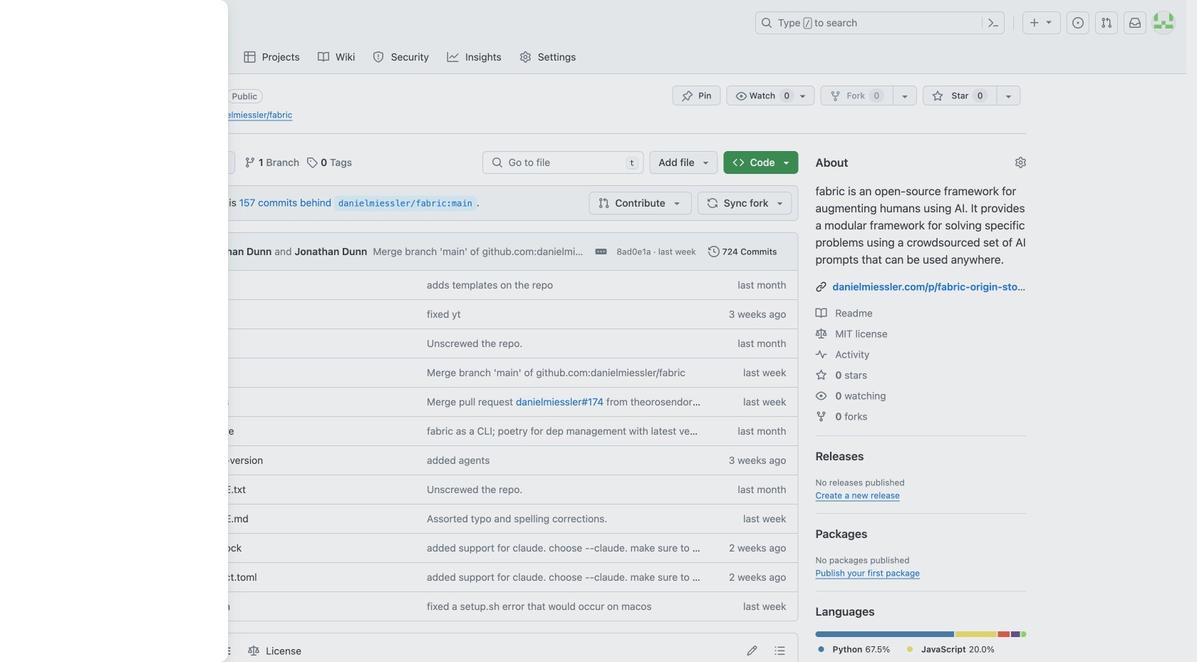 Task type: describe. For each thing, give the bounding box(es) containing it.
0 users starred this repository element
[[973, 88, 988, 103]]

notifications image
[[1130, 17, 1141, 29]]

plus image
[[1029, 17, 1041, 29]]

git pull request image
[[1101, 17, 1113, 29]]

history image
[[708, 246, 720, 257]]

issue opened image
[[1073, 17, 1084, 29]]

0 horizontal spatial star image
[[816, 370, 827, 381]]

add this repository to a list image
[[1003, 91, 1015, 102]]

edit repository metadata image
[[1015, 157, 1027, 168]]

1 horizontal spatial star image
[[932, 91, 944, 102]]

triangle down image left the code image
[[700, 157, 712, 168]]

1 horizontal spatial law image
[[816, 328, 827, 340]]

eye image
[[816, 390, 827, 402]]

tag image
[[307, 157, 318, 168]]

repo forked image
[[830, 91, 841, 102]]

book image
[[816, 308, 827, 319]]

1 vertical spatial law image
[[248, 645, 260, 657]]

triangle down image up triangle down image
[[781, 157, 792, 168]]



Task type: locate. For each thing, give the bounding box(es) containing it.
triangle down image
[[774, 197, 786, 209]]

edit file image
[[747, 645, 758, 656]]

triangle down image
[[1044, 16, 1055, 27], [700, 157, 712, 168], [781, 157, 792, 168], [671, 197, 683, 209]]

star image right see your forks of this repository image
[[932, 91, 944, 102]]

law image
[[816, 328, 827, 340], [248, 645, 260, 657]]

list
[[166, 640, 308, 662]]

eye image
[[736, 91, 747, 102]]

repo forked image
[[816, 411, 827, 422]]

star image
[[932, 91, 944, 102], [816, 370, 827, 381]]

command palette image
[[988, 17, 999, 29]]

star image up eye icon
[[816, 370, 827, 381]]

triangle down image right plus image
[[1044, 16, 1055, 27]]

code image
[[733, 157, 745, 168]]

triangle down image left sync image
[[671, 197, 683, 209]]

0 horizontal spatial law image
[[248, 645, 260, 657]]

dot fill image
[[816, 660, 827, 662]]

dot fill image
[[816, 644, 827, 655], [905, 644, 916, 655], [895, 660, 907, 662]]

pin this repository to your profile image
[[682, 91, 693, 102]]

0 vertical spatial star image
[[932, 91, 944, 102]]

sync image
[[707, 197, 718, 209]]

see your forks of this repository image
[[900, 91, 911, 102]]

git branch image
[[244, 157, 256, 168]]

link image
[[816, 281, 827, 293]]

1 vertical spatial star image
[[816, 370, 827, 381]]

outline image
[[774, 645, 786, 656]]

git pull request image
[[598, 197, 610, 209]]

pulse image
[[816, 349, 827, 360]]

0 vertical spatial law image
[[816, 328, 827, 340]]



Task type: vqa. For each thing, say whether or not it's contained in the screenshot.
completed successfully icon to the top
no



